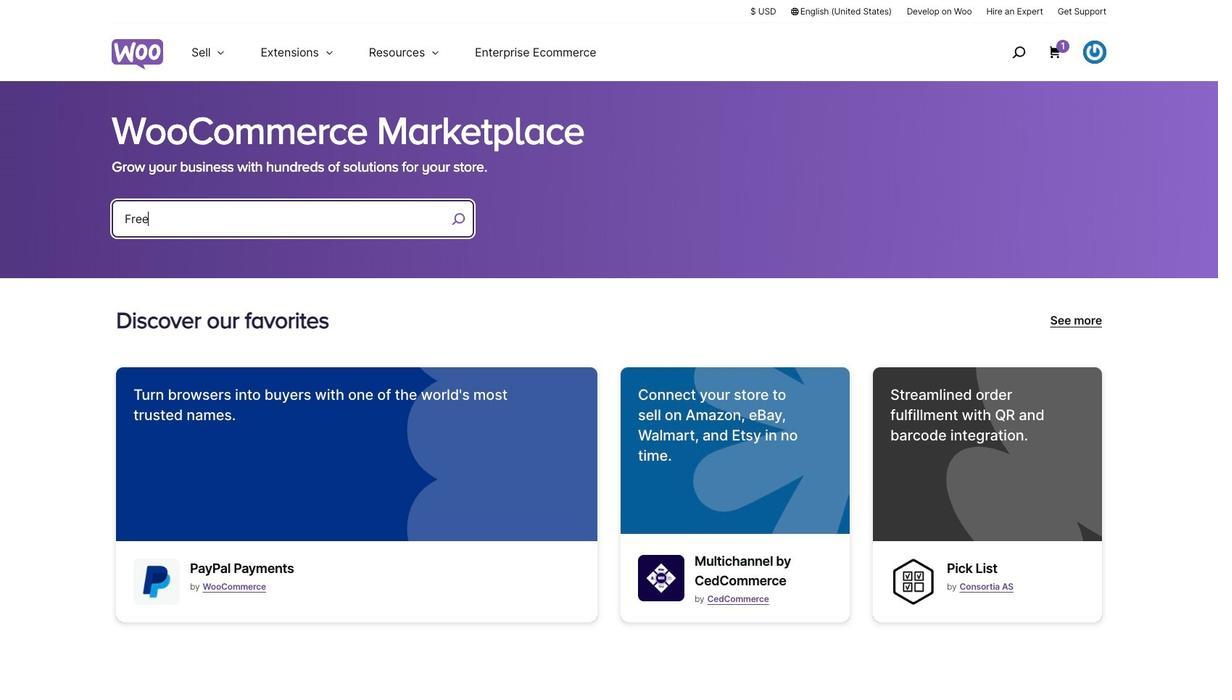 Task type: describe. For each thing, give the bounding box(es) containing it.
Search extensions search field
[[125, 209, 447, 229]]



Task type: locate. For each thing, give the bounding box(es) containing it.
None search field
[[112, 200, 474, 255]]

service navigation menu element
[[981, 29, 1106, 76]]

open account menu image
[[1083, 41, 1106, 64]]

search image
[[1007, 41, 1030, 64]]



